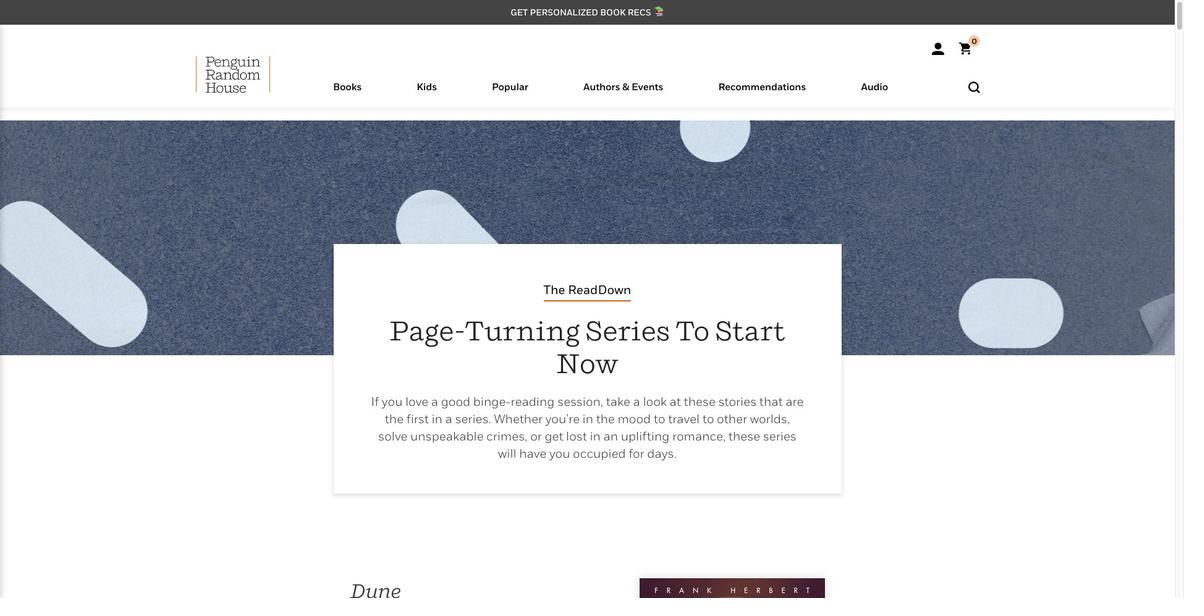 Task type: describe. For each thing, give the bounding box(es) containing it.
are
[[786, 394, 804, 409]]

2 the from the left
[[596, 412, 615, 427]]

📚
[[653, 7, 664, 17]]

crimes,
[[487, 429, 528, 444]]

occupied
[[573, 446, 626, 461]]

popular
[[492, 80, 528, 93]]

kids link
[[417, 80, 437, 108]]

shopping cart image
[[959, 35, 980, 55]]

look
[[643, 394, 667, 409]]

0 horizontal spatial you
[[382, 394, 403, 409]]

unspeakable
[[410, 429, 484, 444]]

first
[[407, 412, 429, 427]]

1 to from the left
[[654, 412, 665, 427]]

get
[[511, 7, 528, 17]]

get
[[545, 429, 563, 444]]

books link
[[333, 80, 362, 108]]

at
[[670, 394, 681, 409]]

love
[[405, 394, 429, 409]]

to
[[676, 314, 710, 347]]

recommendations link
[[719, 80, 806, 108]]

main navigation element
[[165, 56, 1010, 108]]

binge-
[[473, 394, 511, 409]]

readdown
[[568, 282, 631, 297]]

days.
[[647, 446, 677, 461]]

solve
[[378, 429, 408, 444]]

now
[[556, 347, 619, 380]]

authors
[[584, 80, 620, 93]]

whether
[[494, 412, 543, 427]]

start
[[715, 314, 786, 347]]

audio
[[861, 80, 888, 93]]

series
[[586, 314, 670, 347]]

romance,
[[672, 429, 726, 444]]

1 the from the left
[[385, 412, 404, 427]]

2 horizontal spatial a
[[633, 394, 640, 409]]

get personalized book recs 📚 link
[[511, 7, 664, 17]]

sign in image
[[932, 43, 944, 55]]

recs
[[628, 7, 651, 17]]

0 horizontal spatial these
[[684, 394, 716, 409]]

events
[[632, 80, 663, 93]]

for
[[629, 446, 645, 461]]

audio button
[[834, 78, 916, 108]]



Task type: locate. For each thing, give the bounding box(es) containing it.
books
[[333, 80, 362, 93]]

the readdown link
[[544, 281, 631, 302]]

in
[[432, 412, 443, 427], [583, 412, 593, 427], [590, 429, 601, 444]]

page-turning series to start now
[[389, 314, 786, 380]]

lost
[[566, 429, 587, 444]]

to
[[654, 412, 665, 427], [703, 412, 714, 427]]

turning
[[465, 314, 580, 347]]

1 vertical spatial you
[[550, 446, 570, 461]]

an
[[604, 429, 618, 444]]

1 horizontal spatial to
[[703, 412, 714, 427]]

mood
[[618, 412, 651, 427]]

1 horizontal spatial the
[[596, 412, 615, 427]]

will
[[498, 446, 517, 461]]

the up an
[[596, 412, 615, 427]]

a
[[431, 394, 438, 409], [633, 394, 640, 409], [445, 412, 452, 427]]

0 vertical spatial you
[[382, 394, 403, 409]]

get personalized book recs 📚
[[511, 7, 664, 17]]

dune (movie tie-in) book cover picture image
[[639, 579, 825, 598]]

take
[[606, 394, 630, 409]]

the up the solve
[[385, 412, 404, 427]]

you down get at the left bottom of page
[[550, 446, 570, 461]]

search image
[[968, 81, 980, 93]]

authors & events button
[[556, 78, 691, 108]]

in left an
[[590, 429, 601, 444]]

recommendations
[[719, 80, 806, 93]]

kids
[[417, 80, 437, 93]]

the
[[544, 282, 565, 297]]

page-
[[389, 314, 465, 347]]

&
[[622, 80, 629, 93]]

0 horizontal spatial a
[[431, 394, 438, 409]]

good
[[441, 394, 470, 409]]

the
[[385, 412, 404, 427], [596, 412, 615, 427]]

0 horizontal spatial the
[[385, 412, 404, 427]]

1 horizontal spatial these
[[729, 429, 760, 444]]

authors & events
[[584, 80, 663, 93]]

series
[[763, 429, 797, 444]]

popular button
[[465, 78, 556, 108]]

a up unspeakable
[[445, 412, 452, 427]]

1 horizontal spatial a
[[445, 412, 452, 427]]

in right first
[[432, 412, 443, 427]]

audio link
[[861, 80, 888, 108]]

1 horizontal spatial you
[[550, 446, 570, 461]]

if
[[371, 394, 379, 409]]

books button
[[306, 78, 389, 108]]

kids button
[[389, 78, 465, 108]]

recommendations button
[[691, 78, 834, 108]]

in down session,
[[583, 412, 593, 427]]

these
[[684, 394, 716, 409], [729, 429, 760, 444]]

penguin random house image
[[196, 56, 270, 93]]

reading
[[511, 394, 555, 409]]

stories
[[719, 394, 757, 409]]

you
[[382, 394, 403, 409], [550, 446, 570, 461]]

series.
[[455, 412, 491, 427]]

book
[[600, 7, 626, 17]]

to down 'look'
[[654, 412, 665, 427]]

personalized
[[530, 7, 598, 17]]

these up travel
[[684, 394, 716, 409]]

or
[[530, 429, 542, 444]]

travel
[[668, 412, 700, 427]]

0 horizontal spatial to
[[654, 412, 665, 427]]

the readdown
[[544, 282, 631, 297]]

you right if
[[382, 394, 403, 409]]

authors & events link
[[584, 80, 663, 108]]

1 vertical spatial these
[[729, 429, 760, 444]]

uplifting
[[621, 429, 670, 444]]

that
[[760, 394, 783, 409]]

a right love
[[431, 394, 438, 409]]

a up mood
[[633, 394, 640, 409]]

have
[[519, 446, 547, 461]]

you're
[[546, 412, 580, 427]]

worlds,
[[750, 412, 790, 427]]

other
[[717, 412, 747, 427]]

session,
[[558, 394, 603, 409]]

to up romance,
[[703, 412, 714, 427]]

these down other
[[729, 429, 760, 444]]

0 vertical spatial these
[[684, 394, 716, 409]]

if you love a good binge-reading session, take a look at these stories that are the first in a series. whether you're in the mood to travel to other worlds, solve unspeakable crimes, or get lost in an uplifting romance, these series will have you occupied for days.
[[371, 394, 804, 461]]

2 to from the left
[[703, 412, 714, 427]]



Task type: vqa. For each thing, say whether or not it's contained in the screenshot.
'session,'
yes



